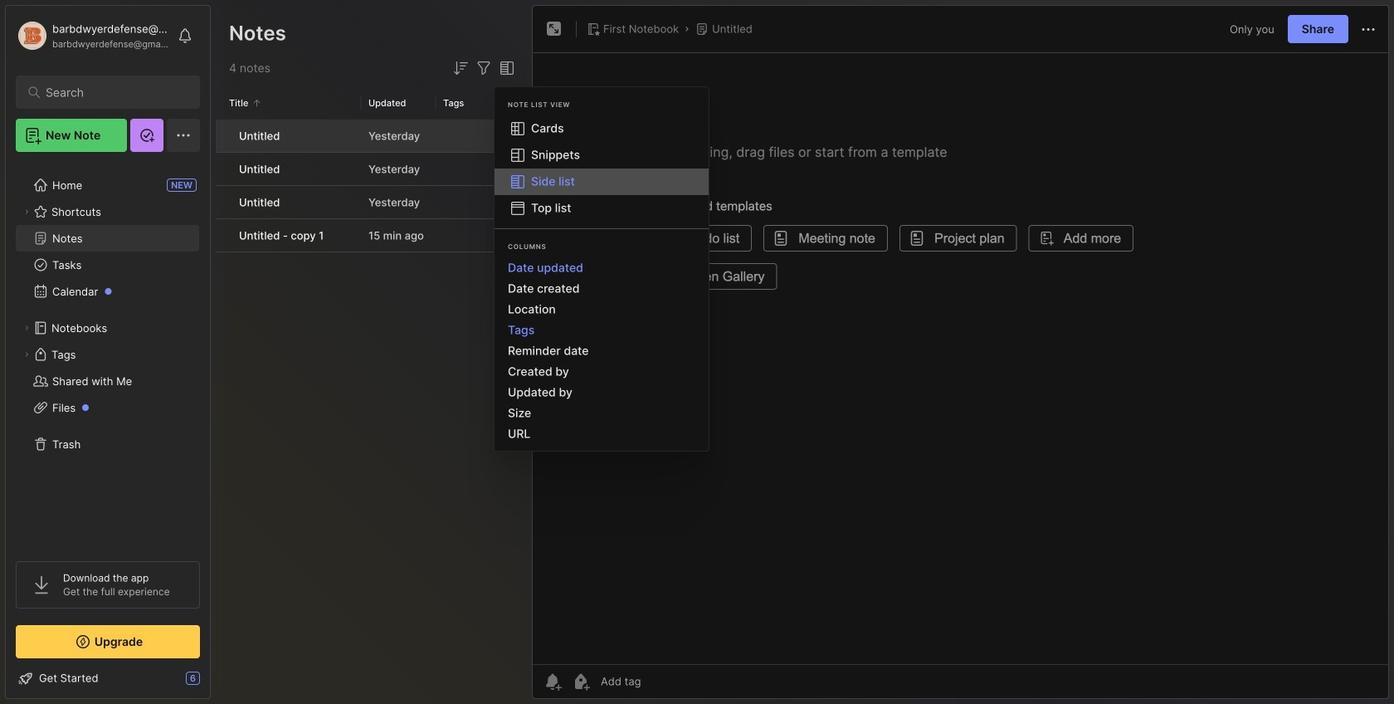 Task type: describe. For each thing, give the bounding box(es) containing it.
Account field
[[16, 19, 169, 52]]

Note Editor text field
[[533, 52, 1389, 664]]

2 cell from the top
[[216, 153, 229, 185]]

expand tags image
[[22, 350, 32, 360]]

main element
[[0, 0, 216, 704]]

1 dropdown list menu from the top
[[495, 115, 709, 222]]

Add tag field
[[599, 674, 724, 689]]

note window element
[[532, 5, 1390, 703]]

tree inside main element
[[6, 162, 210, 546]]

none search field inside main element
[[46, 82, 178, 102]]



Task type: locate. For each thing, give the bounding box(es) containing it.
Search text field
[[46, 85, 178, 100]]

2 dropdown list menu from the top
[[495, 257, 709, 444]]

menu item
[[495, 169, 709, 195]]

more actions image
[[1359, 20, 1379, 39]]

Help and Learning task checklist field
[[6, 665, 210, 692]]

cell
[[216, 120, 229, 152], [216, 153, 229, 185], [216, 186, 229, 218], [216, 219, 229, 252]]

tree
[[6, 162, 210, 546]]

View options field
[[494, 58, 517, 78]]

More actions field
[[1359, 19, 1379, 39]]

add filters image
[[474, 58, 494, 78]]

expand note image
[[545, 19, 565, 39]]

0 vertical spatial dropdown list menu
[[495, 115, 709, 222]]

Sort options field
[[451, 58, 471, 78]]

1 cell from the top
[[216, 120, 229, 152]]

dropdown list menu
[[495, 115, 709, 222], [495, 257, 709, 444]]

Add filters field
[[474, 58, 494, 78]]

add a reminder image
[[543, 672, 563, 692]]

row group
[[216, 120, 527, 253]]

3 cell from the top
[[216, 186, 229, 218]]

add tag image
[[571, 672, 591, 692]]

expand notebooks image
[[22, 323, 32, 333]]

click to collapse image
[[210, 673, 222, 693]]

None search field
[[46, 82, 178, 102]]

4 cell from the top
[[216, 219, 229, 252]]

1 vertical spatial dropdown list menu
[[495, 257, 709, 444]]



